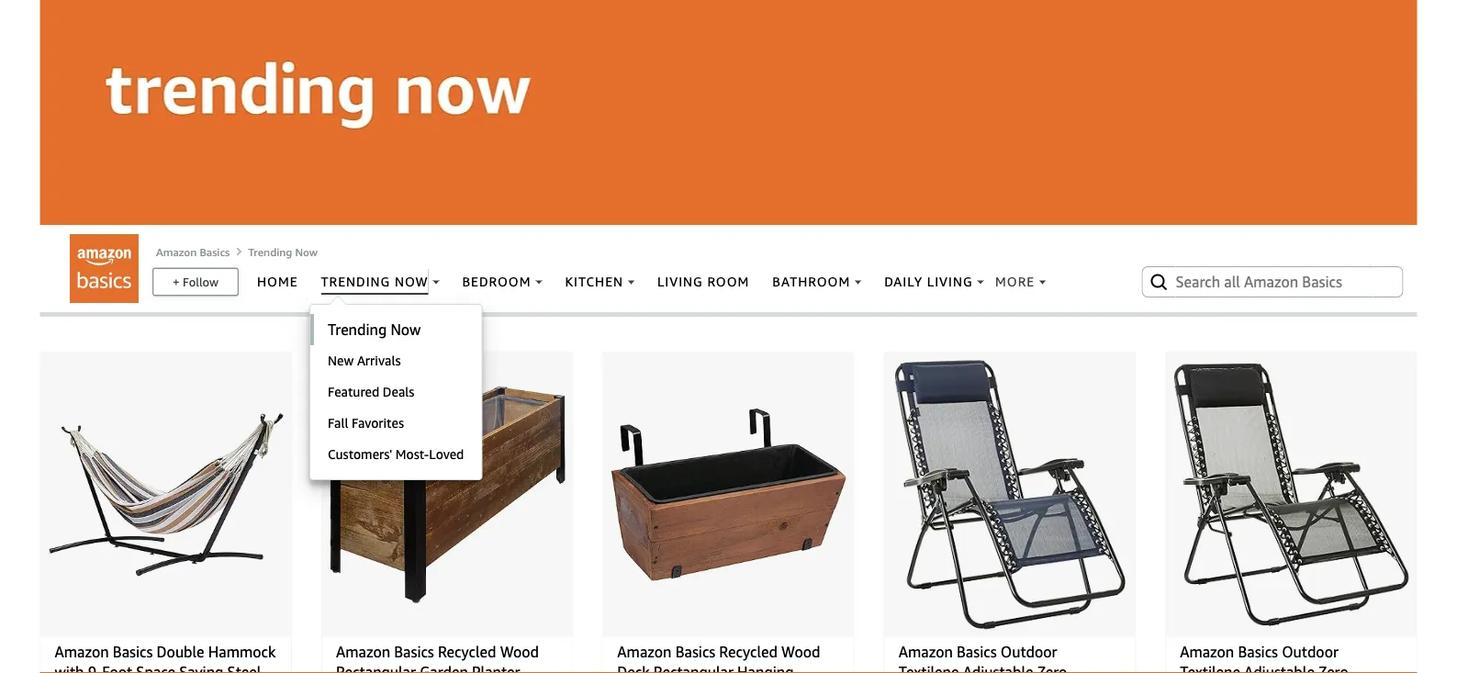 Task type: vqa. For each thing, say whether or not it's contained in the screenshot.
Kindle & Audible
no



Task type: locate. For each thing, give the bounding box(es) containing it.
amazon basics outdoor textilene adjustable zero gravity folding reclining lounge chair with pillow, 26", black image
[[1174, 360, 1410, 630]]

amazon basics
[[156, 245, 230, 258]]

Search all Amazon Basics search field
[[1176, 266, 1374, 297]]

amazon
[[156, 245, 197, 258]]

now
[[295, 245, 318, 258]]

follow
[[183, 274, 219, 289]]

+ follow
[[173, 274, 219, 289]]

+ follow button
[[154, 269, 237, 295]]

search image
[[1149, 271, 1171, 293]]

+
[[173, 274, 180, 289]]

trending now
[[248, 245, 318, 258]]

amazon basics recycled wood rectangular garden planter, brown, 37 x 13 x 15 inch (lxwxh) image
[[330, 360, 565, 630]]



Task type: describe. For each thing, give the bounding box(es) containing it.
amazon basics link
[[156, 245, 230, 258]]

amazon basics recycled wood deck rectangular hanging planter, 2-pack, brown, classic, rustic, 18.9" x 7.87" x 7.5" image
[[611, 360, 847, 630]]

amazon basics double hammock with 9-foot space saving steel stand and carrying case, 400 lb capacity, 46.01 x 118 x 39.37 in, multi color, 50.39"l x 9.64"w image
[[48, 360, 284, 630]]

basics
[[200, 245, 230, 258]]

amazon basics logo image
[[70, 234, 139, 303]]

amazon basics outdoor textilene adjustable zero gravity folding reclining lounge chair with pillow, 26", navy blue image
[[895, 360, 1126, 630]]

trending now link
[[248, 245, 318, 258]]

trending
[[248, 245, 292, 258]]



